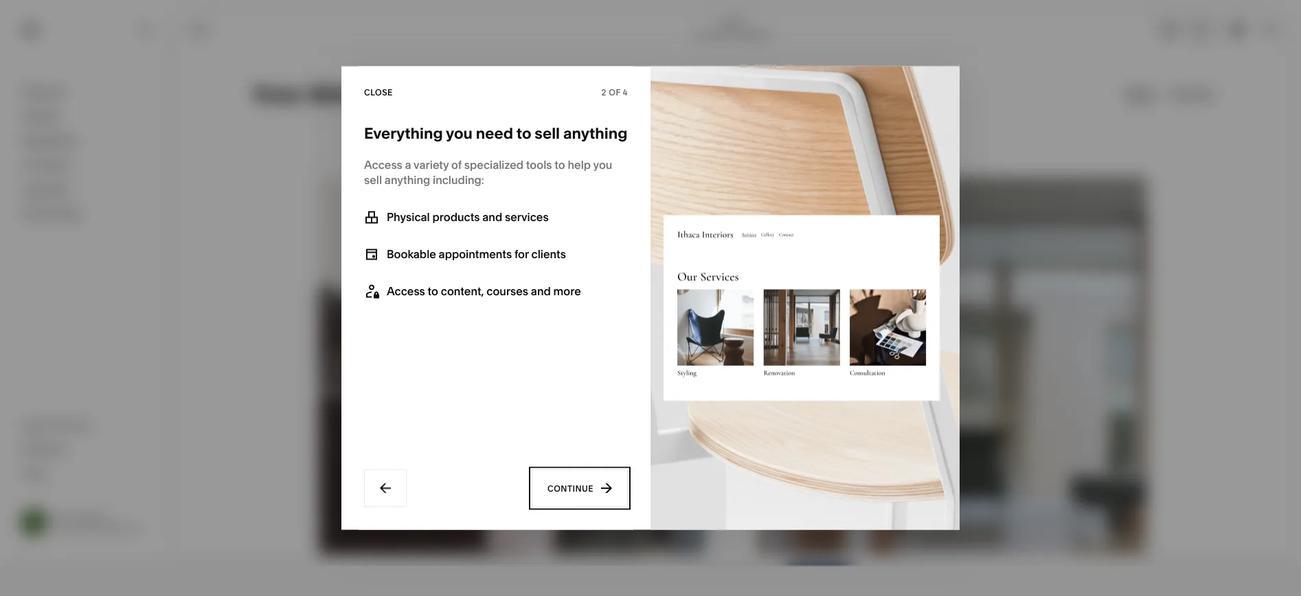 Task type: vqa. For each thing, say whether or not it's contained in the screenshot.
no data available
no



Task type: locate. For each thing, give the bounding box(es) containing it.
anything down a
[[385, 173, 430, 187]]

to inside access a variety of specialized tools to help you sell anything including:
[[555, 158, 565, 172]]

sell inside access a variety of specialized tools to help you sell anything including:
[[364, 173, 382, 187]]

access inside access a variety of specialized tools to help you sell anything including:
[[364, 158, 402, 172]]

1 horizontal spatial sell
[[535, 124, 560, 142]]

and left services
[[482, 211, 502, 224]]

access a variety of specialized tools to help you sell anything including:
[[364, 158, 612, 187]]

1 vertical spatial sell
[[364, 173, 382, 187]]

1 vertical spatial anything
[[385, 173, 430, 187]]

you left need
[[446, 124, 473, 142]]

access
[[364, 158, 402, 172], [387, 285, 425, 298]]

analytics
[[23, 183, 71, 196]]

tab list
[[1154, 19, 1217, 41]]

help
[[23, 467, 47, 481]]

you inside access a variety of specialized tools to help you sell anything including:
[[593, 158, 612, 172]]

everything
[[364, 124, 443, 142]]

1 horizontal spatial of
[[609, 88, 621, 98]]

2
[[602, 88, 607, 98]]

you
[[446, 124, 473, 142], [593, 158, 612, 172]]

specialized
[[464, 158, 524, 172]]

of up including:
[[451, 158, 462, 172]]

content,
[[441, 285, 484, 298]]

0 vertical spatial access
[[364, 158, 402, 172]]

library
[[55, 418, 92, 432]]

2 horizontal spatial to
[[555, 158, 565, 172]]

1 vertical spatial and
[[531, 285, 551, 298]]

4
[[623, 88, 628, 98]]

services
[[505, 211, 549, 224]]

sell
[[535, 124, 560, 142], [364, 173, 382, 187]]

tools
[[526, 158, 552, 172]]

published
[[733, 30, 772, 40]]

to left content,
[[428, 285, 438, 298]]

anything inside access a variety of specialized tools to help you sell anything including:
[[385, 173, 430, 187]]

0 vertical spatial of
[[609, 88, 621, 98]]

0 horizontal spatial sell
[[364, 173, 382, 187]]

continue button
[[532, 470, 628, 507]]

anything
[[563, 124, 628, 142], [385, 173, 430, 187]]

1 horizontal spatial you
[[593, 158, 612, 172]]

0 vertical spatial you
[[446, 124, 473, 142]]

1 vertical spatial of
[[451, 158, 462, 172]]

to left help at the left top of page
[[555, 158, 565, 172]]

1 vertical spatial you
[[593, 158, 612, 172]]

0 horizontal spatial to
[[428, 285, 438, 298]]

help
[[568, 158, 591, 172]]

you right help at the left top of page
[[593, 158, 612, 172]]

continue
[[548, 484, 594, 494]]

anything up help at the left top of page
[[563, 124, 628, 142]]

and
[[482, 211, 502, 224], [531, 285, 551, 298]]

0 vertical spatial anything
[[563, 124, 628, 142]]

access to content, courses and more
[[387, 285, 581, 298]]

sell down everything
[[364, 173, 382, 187]]

0 horizontal spatial anything
[[385, 173, 430, 187]]

work
[[723, 19, 743, 29]]

1 horizontal spatial and
[[531, 285, 551, 298]]

to
[[517, 124, 531, 142], [555, 158, 565, 172], [428, 285, 438, 298]]

1 horizontal spatial to
[[517, 124, 531, 142]]

2 vertical spatial to
[[428, 285, 438, 298]]

0 horizontal spatial and
[[482, 211, 502, 224]]

physical products and services
[[387, 211, 549, 224]]

0 vertical spatial sell
[[535, 124, 560, 142]]

of inside access a variety of specialized tools to help you sell anything including:
[[451, 158, 462, 172]]

access down bookable
[[387, 285, 425, 298]]

1 vertical spatial access
[[387, 285, 425, 298]]

0 horizontal spatial of
[[451, 158, 462, 172]]

selling
[[23, 110, 58, 123]]

including:
[[433, 173, 484, 187]]

of left the 4
[[609, 88, 621, 98]]

0 vertical spatial to
[[517, 124, 531, 142]]

sell up "tools"
[[535, 124, 560, 142]]

of
[[609, 88, 621, 98], [451, 158, 462, 172]]

to right need
[[517, 124, 531, 142]]

access for access to content, courses and more
[[387, 285, 425, 298]]

and left "more" at the left
[[531, 285, 551, 298]]

orlando
[[75, 512, 107, 522]]

more
[[553, 285, 581, 298]]

website link
[[23, 85, 153, 101]]

access left a
[[364, 158, 402, 172]]

1 vertical spatial to
[[555, 158, 565, 172]]



Task type: describe. For each thing, give the bounding box(es) containing it.
scheduling link
[[23, 206, 153, 223]]

edit button
[[182, 17, 219, 43]]

asset library link
[[23, 418, 153, 434]]

website
[[23, 85, 66, 99]]

asset
[[23, 418, 52, 432]]

portfolio
[[694, 30, 727, 40]]

contacts
[[23, 158, 70, 172]]

for
[[515, 248, 529, 261]]

orlandogary85@gmail.com
[[55, 523, 160, 533]]

courses
[[487, 285, 528, 298]]

2 of 4
[[602, 88, 628, 98]]

close button
[[364, 80, 393, 105]]

physical
[[387, 211, 430, 224]]

marketing link
[[23, 133, 153, 149]]

0 horizontal spatial you
[[446, 124, 473, 142]]

settings
[[23, 443, 66, 456]]

close
[[364, 88, 393, 98]]

1 horizontal spatial anything
[[563, 124, 628, 142]]

selling link
[[23, 109, 153, 125]]

marketing
[[23, 134, 76, 147]]

0 vertical spatial and
[[482, 211, 502, 224]]

analytics link
[[23, 182, 153, 198]]

contacts link
[[23, 158, 153, 174]]

everything you need to sell anything
[[364, 124, 628, 142]]

settings link
[[23, 442, 153, 458]]

·
[[729, 30, 731, 40]]

need
[[476, 124, 513, 142]]

bookable appointments for clients
[[387, 248, 566, 261]]

help link
[[23, 467, 47, 482]]

asset library
[[23, 418, 92, 432]]

clients
[[531, 248, 566, 261]]

bookable
[[387, 248, 436, 261]]

appointments
[[439, 248, 512, 261]]

variety
[[414, 158, 449, 172]]

a
[[405, 158, 411, 172]]

scheduling
[[23, 207, 82, 221]]

edit
[[191, 25, 211, 35]]

products
[[432, 211, 480, 224]]

work portfolio · published
[[694, 19, 772, 40]]

access for access a variety of specialized tools to help you sell anything including:
[[364, 158, 402, 172]]

gary
[[55, 512, 73, 522]]

gary orlando orlandogary85@gmail.com
[[55, 512, 160, 533]]



